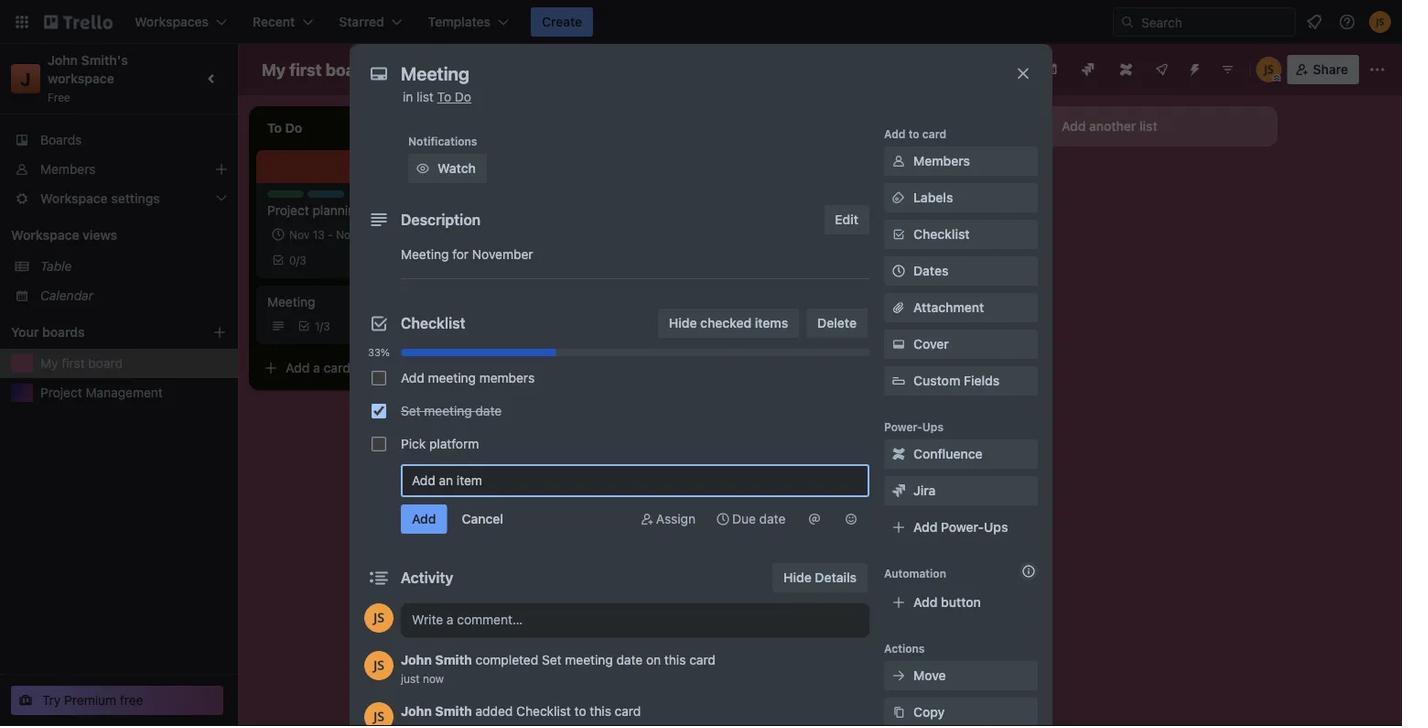 Task type: locate. For each thing, give the bounding box(es) containing it.
0 vertical spatial to
[[909, 127, 920, 140]]

smith down now
[[435, 704, 472, 719]]

0 vertical spatial ups
[[923, 420, 944, 433]]

project planning link
[[267, 201, 480, 220]]

0 vertical spatial john
[[48, 53, 78, 68]]

project inside project planning link
[[267, 203, 309, 218]]

members up labels
[[914, 153, 971, 169]]

add board image
[[212, 325, 227, 340]]

sm image inside watch button
[[414, 159, 432, 178]]

1 horizontal spatial nov
[[336, 228, 357, 241]]

in list to do
[[403, 89, 472, 104]]

sm image down add to card
[[890, 152, 908, 170]]

0 horizontal spatial to
[[575, 704, 587, 719]]

0 horizontal spatial meeting
[[267, 294, 315, 310]]

move link
[[885, 661, 1039, 691]]

create from template… image up labels link on the right top of the page
[[989, 167, 1004, 181]]

workspace visible image
[[425, 62, 440, 77]]

0 / 3
[[289, 254, 307, 266]]

meeting up platform
[[424, 403, 472, 419]]

0 horizontal spatial 1
[[315, 320, 320, 332]]

checklist down labels
[[914, 227, 970, 242]]

3
[[300, 254, 307, 266], [323, 320, 330, 332]]

automation
[[885, 567, 947, 580]]

sm image down power-ups
[[890, 445, 908, 463]]

0 horizontal spatial john smith (johnsmith38824343) image
[[364, 702, 394, 726]]

just now link
[[401, 672, 444, 685]]

smith for added
[[435, 704, 472, 719]]

create from template… image
[[989, 167, 1004, 181], [469, 361, 484, 375]]

nov right the -
[[336, 228, 357, 241]]

hide left "details"
[[784, 570, 812, 585]]

ups
[[923, 420, 944, 433], [985, 520, 1009, 535]]

meeting for meeting for november
[[401, 247, 449, 262]]

smith for completed
[[435, 653, 472, 668]]

1 horizontal spatial checklist
[[517, 704, 571, 719]]

nov left 13
[[289, 228, 310, 241]]

0 horizontal spatial hide
[[669, 315, 697, 331]]

1 horizontal spatial power-
[[942, 520, 985, 535]]

0 horizontal spatial members
[[40, 162, 96, 177]]

november
[[472, 247, 533, 262]]

3 pick platform checkbox from the top
[[372, 437, 386, 451]]

set
[[401, 403, 421, 419], [542, 653, 562, 668]]

to down john smith completed set meeting date on this card just now
[[575, 704, 587, 719]]

1 vertical spatial hide
[[784, 570, 812, 585]]

pick platform checkbox down add a card button
[[372, 404, 386, 419]]

smith's
[[81, 53, 128, 68]]

project
[[308, 191, 346, 204], [267, 203, 309, 218], [40, 385, 82, 400]]

sm image inside labels link
[[890, 189, 908, 207]]

1 horizontal spatial create from template… image
[[989, 167, 1004, 181]]

meeting left "for"
[[401, 247, 449, 262]]

0 vertical spatial my
[[262, 60, 286, 79]]

board up "project management"
[[88, 356, 123, 371]]

ups up add button button
[[985, 520, 1009, 535]]

project for color: sky, title: "project" element
[[308, 191, 346, 204]]

add for add to card
[[885, 127, 906, 140]]

project down boards
[[40, 385, 82, 400]]

1 vertical spatial first
[[62, 356, 85, 371]]

2 vertical spatial pick platform checkbox
[[372, 437, 386, 451]]

john up just now link
[[401, 653, 432, 668]]

2 vertical spatial john
[[401, 704, 432, 719]]

0 horizontal spatial my
[[40, 356, 58, 371]]

sm image inside move link
[[890, 667, 908, 685]]

jira
[[914, 483, 936, 498]]

None submit
[[401, 505, 447, 534]]

card right a
[[324, 360, 351, 375]]

/ for 1
[[320, 320, 323, 332]]

0 horizontal spatial this
[[590, 704, 612, 719]]

date
[[476, 403, 502, 419], [760, 511, 786, 527], [617, 653, 643, 668]]

0 vertical spatial create from template… image
[[989, 167, 1004, 181]]

smith inside john smith completed set meeting date on this card just now
[[435, 653, 472, 668]]

0 horizontal spatial board
[[88, 356, 123, 371]]

workspace
[[11, 228, 79, 243]]

john inside john smith completed set meeting date on this card just now
[[401, 653, 432, 668]]

smith up now
[[435, 653, 472, 668]]

0 vertical spatial john smith (johnsmith38824343) image
[[1370, 11, 1392, 33]]

sm image for watch
[[414, 159, 432, 178]]

add a card
[[286, 360, 351, 375]]

1 smith from the top
[[435, 653, 472, 668]]

set up pick
[[401, 403, 421, 419]]

1 horizontal spatial my first board
[[262, 60, 372, 79]]

sm image left jira
[[890, 482, 908, 500]]

2 smith from the top
[[435, 704, 472, 719]]

boards link
[[0, 125, 238, 155]]

john smith (johnsmith38824343) image
[[1257, 57, 1283, 82], [364, 604, 394, 633], [364, 651, 394, 680]]

1 horizontal spatial this
[[665, 653, 686, 668]]

1 horizontal spatial meeting
[[401, 247, 449, 262]]

1 vertical spatial meeting
[[424, 403, 472, 419]]

1 vertical spatial my first board
[[40, 356, 123, 371]]

1 horizontal spatial list
[[1140, 119, 1158, 134]]

sm image
[[890, 335, 908, 353], [890, 482, 908, 500], [806, 510, 824, 528], [890, 667, 908, 685]]

30
[[360, 228, 374, 241]]

2 vertical spatial john smith (johnsmith38824343) image
[[364, 651, 394, 680]]

first inside the board name text box
[[290, 60, 322, 79]]

1 horizontal spatial to
[[909, 127, 920, 140]]

labels
[[914, 190, 954, 205]]

0 vertical spatial set
[[401, 403, 421, 419]]

add inside the checklist group
[[401, 370, 425, 386]]

custom fields
[[914, 373, 1000, 388]]

1 horizontal spatial hide
[[784, 570, 812, 585]]

0 vertical spatial /
[[296, 254, 300, 266]]

sm image for copy
[[890, 703, 908, 722]]

this right on
[[665, 653, 686, 668]]

add power-ups link
[[885, 513, 1039, 542]]

hide for hide checked items
[[669, 315, 697, 331]]

2 vertical spatial meeting
[[565, 653, 613, 668]]

1 vertical spatial date
[[760, 511, 786, 527]]

1 horizontal spatial date
[[617, 653, 643, 668]]

1 vertical spatial 3
[[323, 320, 330, 332]]

attachment
[[914, 300, 985, 315]]

Add an item text field
[[401, 464, 870, 497]]

Pick platform checkbox
[[372, 371, 386, 386], [372, 404, 386, 419], [372, 437, 386, 451]]

0 vertical spatial date
[[476, 403, 502, 419]]

edit button
[[825, 205, 870, 234]]

sm image down add an item text box
[[638, 510, 657, 528]]

0 horizontal spatial list
[[417, 89, 434, 104]]

3 right 0 on the left top
[[300, 254, 307, 266]]

1 vertical spatial my
[[40, 356, 58, 371]]

try premium free
[[42, 693, 143, 708]]

0 vertical spatial first
[[290, 60, 322, 79]]

power- up 'confluence'
[[885, 420, 923, 433]]

1 horizontal spatial my
[[262, 60, 286, 79]]

set meeting date
[[401, 403, 502, 419]]

meeting for set
[[424, 403, 472, 419]]

/ down nov 13 - nov 30 option
[[296, 254, 300, 266]]

board left star or unstar board image
[[326, 60, 372, 79]]

3 up 'add a card'
[[323, 320, 330, 332]]

project down "color: green, title: none" "image"
[[267, 203, 309, 218]]

date down members
[[476, 403, 502, 419]]

sm image left cover
[[890, 335, 908, 353]]

share button
[[1288, 55, 1360, 84]]

john up workspace
[[48, 53, 78, 68]]

john
[[48, 53, 78, 68], [401, 653, 432, 668], [401, 704, 432, 719]]

first
[[290, 60, 322, 79], [62, 356, 85, 371]]

1 horizontal spatial members
[[914, 153, 971, 169]]

sm image inside the cover 'link'
[[890, 335, 908, 353]]

sm image left labels
[[890, 189, 908, 207]]

add meeting members
[[401, 370, 535, 386]]

add inside the 'add power-ups' "link"
[[914, 520, 938, 535]]

my inside the board name text box
[[262, 60, 286, 79]]

details
[[815, 570, 857, 585]]

john smith added checklist to this card
[[401, 704, 641, 719]]

date left on
[[617, 653, 643, 668]]

hide details link
[[773, 563, 868, 593]]

do
[[455, 89, 472, 104]]

board inside text box
[[326, 60, 372, 79]]

calendar power-up image
[[1045, 61, 1059, 76]]

star or unstar board image
[[392, 62, 407, 77]]

0 horizontal spatial checklist
[[401, 315, 466, 332]]

0 horizontal spatial first
[[62, 356, 85, 371]]

add
[[1062, 119, 1087, 134], [885, 127, 906, 140], [286, 360, 310, 375], [401, 370, 425, 386], [914, 520, 938, 535], [914, 595, 938, 610]]

hide left the checked
[[669, 315, 697, 331]]

checklist down john smith completed set meeting date on this card just now
[[517, 704, 571, 719]]

hide checked items
[[669, 315, 789, 331]]

3 for 0 / 3
[[300, 254, 307, 266]]

watch button
[[408, 154, 487, 183]]

completed
[[476, 653, 539, 668]]

calendar
[[40, 288, 93, 303]]

1 up meeting for november
[[430, 228, 435, 241]]

john inside john smith's workspace free
[[48, 53, 78, 68]]

0 vertical spatial 3
[[300, 254, 307, 266]]

0 horizontal spatial set
[[401, 403, 421, 419]]

add for add power-ups
[[914, 520, 938, 535]]

meeting inside john smith completed set meeting date on this card just now
[[565, 653, 613, 668]]

1 pick platform checkbox from the top
[[372, 371, 386, 386]]

2 pick platform checkbox from the top
[[372, 404, 386, 419]]

sm image
[[890, 152, 908, 170], [414, 159, 432, 178], [890, 189, 908, 207], [890, 225, 908, 244], [890, 445, 908, 463], [638, 510, 657, 528], [714, 510, 733, 528], [843, 510, 861, 528], [890, 703, 908, 722]]

power- up automation
[[942, 520, 985, 535]]

0 notifications image
[[1304, 11, 1326, 33]]

/ up 'add a card'
[[320, 320, 323, 332]]

sm image right due date on the bottom of the page
[[806, 510, 824, 528]]

1 vertical spatial 1
[[315, 320, 320, 332]]

just
[[401, 672, 420, 685]]

pick platform checkbox left pick
[[372, 437, 386, 451]]

actions
[[885, 642, 925, 655]]

list
[[417, 89, 434, 104], [1140, 119, 1158, 134]]

j
[[20, 68, 31, 89]]

another
[[1090, 119, 1137, 134]]

add for add a card
[[286, 360, 310, 375]]

sm image left watch
[[414, 159, 432, 178]]

project inside project management link
[[40, 385, 82, 400]]

john smith's workspace link
[[48, 53, 131, 86]]

meeting down write a comment text box
[[565, 653, 613, 668]]

2 vertical spatial date
[[617, 653, 643, 668]]

ups up 'confluence'
[[923, 420, 944, 433]]

1 vertical spatial john
[[401, 653, 432, 668]]

0 vertical spatial hide
[[669, 315, 697, 331]]

2 horizontal spatial checklist
[[914, 227, 970, 242]]

1 horizontal spatial board
[[326, 60, 372, 79]]

pick platform checkbox for set meeting date
[[372, 404, 386, 419]]

calendar link
[[40, 287, 227, 305]]

list right another
[[1140, 119, 1158, 134]]

1 vertical spatial pick platform checkbox
[[372, 404, 386, 419]]

card inside john smith completed set meeting date on this card just now
[[690, 653, 716, 668]]

0 vertical spatial meeting
[[428, 370, 476, 386]]

john down just now link
[[401, 704, 432, 719]]

0 vertical spatial meeting
[[401, 247, 449, 262]]

0 vertical spatial my first board
[[262, 60, 372, 79]]

your
[[11, 325, 39, 340]]

sm image left copy
[[890, 703, 908, 722]]

0 horizontal spatial power-
[[885, 420, 923, 433]]

1 up 'add a card'
[[315, 320, 320, 332]]

added
[[476, 704, 513, 719]]

0 vertical spatial smith
[[435, 653, 472, 668]]

button
[[942, 595, 982, 610]]

0 horizontal spatial date
[[476, 403, 502, 419]]

members link down boards
[[0, 155, 238, 184]]

color: green, title: none image
[[267, 190, 304, 198]]

power- inside "link"
[[942, 520, 985, 535]]

management
[[86, 385, 163, 400]]

project up nov 13 - nov 30 option
[[308, 191, 346, 204]]

sm image right edit button
[[890, 225, 908, 244]]

None text field
[[392, 57, 996, 90]]

add inside add another list button
[[1062, 119, 1087, 134]]

checklist
[[914, 227, 970, 242], [401, 315, 466, 332], [517, 704, 571, 719]]

checklist group
[[364, 362, 870, 461]]

members down boards
[[40, 162, 96, 177]]

1 vertical spatial create from template… image
[[469, 361, 484, 375]]

items
[[755, 315, 789, 331]]

0 vertical spatial checklist
[[914, 227, 970, 242]]

show menu image
[[1369, 60, 1387, 79]]

1 vertical spatial ups
[[985, 520, 1009, 535]]

my first board inside my first board link
[[40, 356, 123, 371]]

card right on
[[690, 653, 716, 668]]

members
[[914, 153, 971, 169], [40, 162, 96, 177]]

0 vertical spatial 1
[[430, 228, 435, 241]]

sm image right assign
[[714, 510, 733, 528]]

0 vertical spatial this
[[665, 653, 686, 668]]

0 horizontal spatial nov
[[289, 228, 310, 241]]

my first board left star or unstar board image
[[262, 60, 372, 79]]

this
[[665, 653, 686, 668], [590, 704, 612, 719]]

pick platform checkbox down 33%
[[372, 371, 386, 386]]

cancel
[[462, 511, 504, 527]]

premium
[[64, 693, 116, 708]]

this inside john smith completed set meeting date on this card just now
[[665, 653, 686, 668]]

add inside add button button
[[914, 595, 938, 610]]

hide checked items link
[[658, 309, 800, 338]]

2 horizontal spatial date
[[760, 511, 786, 527]]

meeting up set meeting date
[[428, 370, 476, 386]]

assign link
[[631, 505, 703, 534]]

1 horizontal spatial members link
[[885, 147, 1039, 176]]

1 vertical spatial smith
[[435, 704, 472, 719]]

add inside add a card button
[[286, 360, 310, 375]]

0 horizontal spatial /
[[296, 254, 300, 266]]

this down john smith completed set meeting date on this card just now
[[590, 704, 612, 719]]

meeting
[[428, 370, 476, 386], [424, 403, 472, 419], [565, 653, 613, 668]]

to up labels
[[909, 127, 920, 140]]

0 horizontal spatial 3
[[300, 254, 307, 266]]

sm image down 'actions'
[[890, 667, 908, 685]]

1 vertical spatial meeting
[[267, 294, 315, 310]]

1 vertical spatial /
[[320, 320, 323, 332]]

john smith (johnsmith38824343) image
[[1370, 11, 1392, 33], [364, 702, 394, 726]]

list inside button
[[1140, 119, 1158, 134]]

create from template… image up set meeting date
[[469, 361, 484, 375]]

j link
[[11, 64, 40, 93]]

1 vertical spatial this
[[590, 704, 612, 719]]

0 horizontal spatial ups
[[923, 420, 944, 433]]

notifications
[[408, 135, 478, 147]]

1 horizontal spatial 3
[[323, 320, 330, 332]]

open information menu image
[[1339, 13, 1357, 31]]

project for project management
[[40, 385, 82, 400]]

meeting link
[[267, 293, 480, 311]]

1 vertical spatial set
[[542, 653, 562, 668]]

on
[[647, 653, 661, 668]]

views
[[83, 228, 117, 243]]

john for john smith's workspace free
[[48, 53, 78, 68]]

checklist down meeting link
[[401, 315, 466, 332]]

1 horizontal spatial set
[[542, 653, 562, 668]]

due
[[733, 511, 756, 527]]

create button
[[531, 7, 594, 37]]

confluence
[[914, 446, 983, 462]]

0 vertical spatial board
[[326, 60, 372, 79]]

1 vertical spatial power-
[[942, 520, 985, 535]]

set right completed
[[542, 653, 562, 668]]

smith
[[435, 653, 472, 668], [435, 704, 472, 719]]

meeting up the 1 / 3
[[267, 294, 315, 310]]

sm image inside checklist link
[[890, 225, 908, 244]]

custom
[[914, 373, 961, 388]]

1 horizontal spatial /
[[320, 320, 323, 332]]

sm image inside copy link
[[890, 703, 908, 722]]

Board name text field
[[253, 55, 381, 84]]

1 horizontal spatial ups
[[985, 520, 1009, 535]]

date right the due
[[760, 511, 786, 527]]

list right in
[[417, 89, 434, 104]]

my
[[262, 60, 286, 79], [40, 356, 58, 371]]

sm image inside members link
[[890, 152, 908, 170]]

my first board down your boards with 2 items element
[[40, 356, 123, 371]]

meeting
[[401, 247, 449, 262], [267, 294, 315, 310]]

0 horizontal spatial create from template… image
[[469, 361, 484, 375]]

1 horizontal spatial 1
[[430, 228, 435, 241]]

1 horizontal spatial first
[[290, 60, 322, 79]]

due date
[[733, 511, 786, 527]]

in
[[403, 89, 413, 104]]

members link up labels link on the right top of the page
[[885, 147, 1039, 176]]

1 vertical spatial list
[[1140, 119, 1158, 134]]

0 vertical spatial pick platform checkbox
[[372, 371, 386, 386]]

card
[[923, 127, 947, 140], [324, 360, 351, 375], [690, 653, 716, 668], [615, 704, 641, 719]]

0 horizontal spatial my first board
[[40, 356, 123, 371]]

1 horizontal spatial john smith (johnsmith38824343) image
[[1370, 11, 1392, 33]]

add another list
[[1062, 119, 1158, 134]]



Task type: vqa. For each thing, say whether or not it's contained in the screenshot.
'Cancel' at the bottom of page
yes



Task type: describe. For each thing, give the bounding box(es) containing it.
delete link
[[807, 309, 868, 338]]

0 vertical spatial john smith (johnsmith38824343) image
[[1257, 57, 1283, 82]]

attachment button
[[885, 293, 1039, 322]]

13
[[313, 228, 325, 241]]

add to card
[[885, 127, 947, 140]]

board image
[[462, 61, 476, 76]]

sm image up "details"
[[843, 510, 861, 528]]

1 vertical spatial john smith (johnsmith38824343) image
[[364, 702, 394, 726]]

add for add meeting members
[[401, 370, 425, 386]]

0
[[289, 254, 296, 266]]

john for john smith added checklist to this card
[[401, 704, 432, 719]]

sm image inside assign link
[[638, 510, 657, 528]]

set inside the checklist group
[[401, 403, 421, 419]]

sm image for confluence
[[890, 445, 908, 463]]

cover link
[[885, 330, 1039, 359]]

0 vertical spatial list
[[417, 89, 434, 104]]

dates
[[914, 263, 949, 278]]

add for add another list
[[1062, 119, 1087, 134]]

power-ups
[[885, 420, 944, 433]]

labels link
[[885, 183, 1039, 212]]

boards
[[40, 132, 82, 147]]

add another list button
[[1029, 106, 1278, 147]]

primary element
[[0, 0, 1403, 44]]

date inside the checklist group
[[476, 403, 502, 419]]

3 for 1 / 3
[[323, 320, 330, 332]]

sm image for members
[[890, 152, 908, 170]]

fields
[[964, 373, 1000, 388]]

set inside john smith completed set meeting date on this card just now
[[542, 653, 562, 668]]

john smith's workspace free
[[48, 53, 131, 103]]

assign
[[657, 511, 696, 527]]

pick platform checkbox for pick platform
[[372, 437, 386, 451]]

color: sky, title: "project" element
[[308, 190, 346, 204]]

sm image for cover
[[890, 335, 908, 353]]

for
[[453, 247, 469, 262]]

card inside button
[[324, 360, 351, 375]]

card up labels
[[923, 127, 947, 140]]

your boards with 2 items element
[[11, 321, 185, 343]]

meeting for november
[[401, 247, 533, 262]]

Search field
[[1136, 8, 1296, 36]]

free
[[48, 91, 70, 103]]

1 vertical spatial board
[[88, 356, 123, 371]]

sm image inside the due date link
[[714, 510, 733, 528]]

add for add button
[[914, 595, 938, 610]]

members for the right members link
[[914, 153, 971, 169]]

0 vertical spatial power-
[[885, 420, 923, 433]]

move
[[914, 668, 947, 683]]

meeting for meeting
[[267, 294, 315, 310]]

add power-ups
[[914, 520, 1009, 535]]

table link
[[40, 257, 227, 276]]

sm image for checklist
[[890, 225, 908, 244]]

sm image for jira
[[890, 482, 908, 500]]

1 nov from the left
[[289, 228, 310, 241]]

pick platform checkbox for add meeting members
[[372, 371, 386, 386]]

search image
[[1121, 15, 1136, 29]]

project for project planning
[[267, 203, 309, 218]]

meeting for add
[[428, 370, 476, 386]]

dates button
[[885, 256, 1039, 286]]

add button
[[914, 595, 982, 610]]

john for john smith completed set meeting date on this card just now
[[401, 653, 432, 668]]

a
[[313, 360, 320, 375]]

sm image for move
[[890, 667, 908, 685]]

activity
[[401, 569, 454, 587]]

/ for 0
[[296, 254, 300, 266]]

members for left members link
[[40, 162, 96, 177]]

pick platform
[[401, 436, 479, 451]]

table
[[40, 259, 72, 274]]

share
[[1314, 62, 1349, 77]]

project planning
[[267, 203, 363, 218]]

automation image
[[1181, 55, 1207, 81]]

checklist link
[[885, 220, 1039, 249]]

2 vertical spatial checklist
[[517, 704, 571, 719]]

my first board inside the board name text box
[[262, 60, 372, 79]]

1 vertical spatial checklist
[[401, 315, 466, 332]]

create
[[542, 14, 583, 29]]

custom fields button
[[885, 372, 1039, 390]]

date inside john smith completed set meeting date on this card just now
[[617, 653, 643, 668]]

members
[[480, 370, 535, 386]]

power ups image
[[1155, 62, 1170, 77]]

add button button
[[885, 588, 1039, 617]]

boards
[[42, 325, 85, 340]]

1 vertical spatial john smith (johnsmith38824343) image
[[364, 604, 394, 633]]

workspace
[[48, 71, 114, 86]]

delete
[[818, 315, 857, 331]]

Nov 13 - Nov 30 checkbox
[[267, 223, 379, 245]]

project management
[[40, 385, 163, 400]]

description
[[401, 211, 481, 228]]

checked
[[701, 315, 752, 331]]

your boards
[[11, 325, 85, 340]]

my inside my first board link
[[40, 356, 58, 371]]

due date link
[[707, 505, 795, 534]]

1 for 1 / 3
[[315, 320, 320, 332]]

0 horizontal spatial members link
[[0, 155, 238, 184]]

1 vertical spatial to
[[575, 704, 587, 719]]

copy link
[[885, 698, 1039, 726]]

try
[[42, 693, 61, 708]]

ups inside "link"
[[985, 520, 1009, 535]]

edit
[[836, 212, 859, 227]]

2 nov from the left
[[336, 228, 357, 241]]

sm image for labels
[[890, 189, 908, 207]]

1 for 1
[[430, 228, 435, 241]]

pick
[[401, 436, 426, 451]]

john smith completed set meeting date on this card just now
[[401, 653, 716, 685]]

-
[[328, 228, 333, 241]]

cover
[[914, 337, 950, 352]]

to
[[437, 89, 452, 104]]

nov 13 - nov 30
[[289, 228, 374, 241]]

workspace views
[[11, 228, 117, 243]]

free
[[120, 693, 143, 708]]

cancel link
[[451, 505, 515, 534]]

platform
[[429, 436, 479, 451]]

watch
[[438, 161, 476, 176]]

Write a comment text field
[[401, 604, 870, 636]]

1 / 3
[[315, 320, 330, 332]]

now
[[423, 672, 444, 685]]

to do link
[[437, 89, 472, 104]]

card down john smith completed set meeting date on this card just now
[[615, 704, 641, 719]]

planning
[[313, 203, 363, 218]]

add a card button
[[256, 353, 462, 383]]

hide for hide details
[[784, 570, 812, 585]]

project management link
[[40, 384, 227, 402]]

33%
[[368, 347, 390, 359]]



